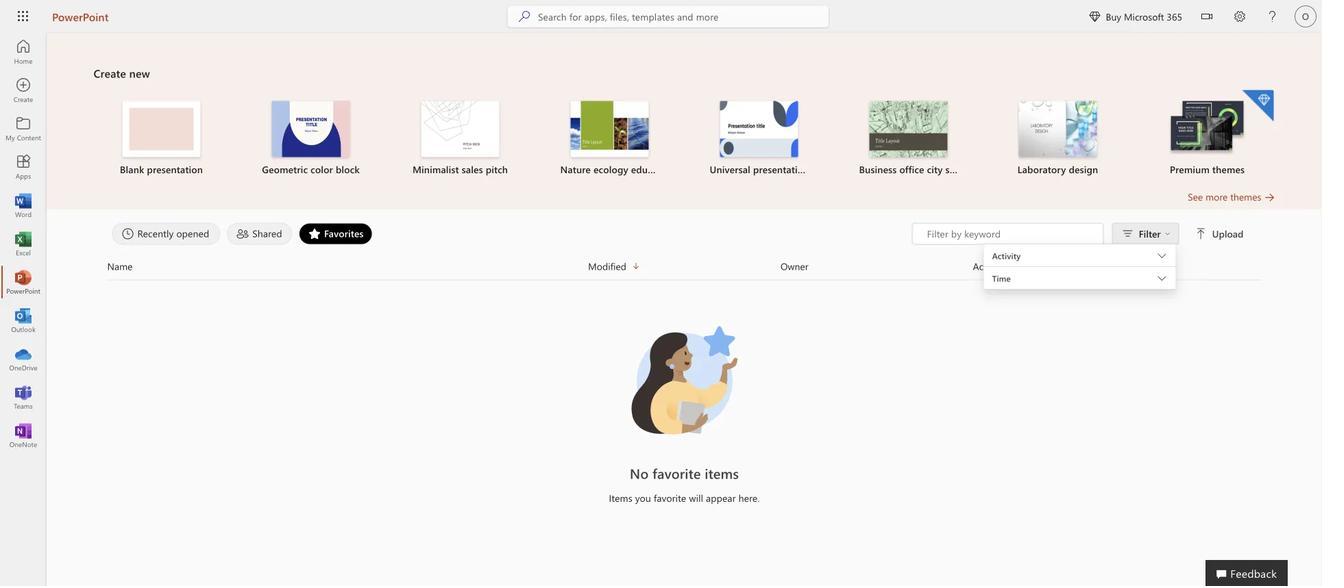 Task type: describe. For each thing, give the bounding box(es) containing it.

[[1165, 231, 1170, 237]]

feedback button
[[1206, 561, 1288, 587]]

laboratory design image
[[1019, 101, 1097, 157]]

create image
[[16, 84, 30, 97]]

create
[[94, 66, 126, 81]]

modified
[[588, 260, 626, 273]]

minimalist sales pitch image
[[421, 101, 499, 157]]

themes inside premium themes element
[[1212, 163, 1245, 176]]

upload
[[1212, 228, 1244, 240]]

 upload
[[1196, 228, 1244, 240]]

more
[[1206, 191, 1228, 203]]

filter 
[[1139, 228, 1170, 240]]

my content image
[[16, 122, 30, 136]]

 buy microsoft 365
[[1089, 10, 1182, 23]]

favorite inside items you favorite will appear here. status
[[654, 492, 686, 505]]

universal presentation
[[710, 163, 809, 176]]

premium themes image
[[1168, 101, 1246, 156]]

powerpoint banner
[[0, 0, 1322, 35]]

sales
[[462, 163, 483, 176]]

color
[[311, 163, 333, 176]]

create new
[[94, 66, 150, 81]]

shared
[[252, 227, 282, 240]]

name
[[107, 260, 133, 273]]

geometric color block
[[262, 163, 360, 176]]

time
[[992, 273, 1011, 284]]

empty state icon image
[[623, 319, 746, 442]]

owner button
[[781, 259, 973, 275]]

no
[[630, 465, 649, 483]]

nature ecology education photo presentation element
[[543, 101, 676, 176]]

items
[[609, 492, 632, 505]]

items you favorite will appear here. status
[[396, 492, 973, 505]]

 button
[[1191, 0, 1223, 35]]

outlook image
[[16, 314, 30, 328]]

modified button
[[588, 259, 781, 275]]


[[1089, 11, 1100, 22]]

recently
[[137, 227, 174, 240]]

universal presentation image
[[720, 101, 798, 157]]

themes inside see more themes button
[[1230, 191, 1262, 203]]

premium themes element
[[1141, 90, 1274, 176]]

onedrive image
[[16, 352, 30, 366]]

activity inside column header
[[973, 260, 1005, 273]]

see more themes
[[1188, 191, 1262, 203]]

filter
[[1139, 228, 1161, 240]]

activity inside status
[[992, 251, 1021, 261]]

premium templates diamond image
[[1242, 90, 1274, 122]]

geometric color block element
[[244, 101, 377, 176]]

buy
[[1106, 10, 1121, 23]]

see more themes button
[[1188, 190, 1275, 204]]

block
[[336, 163, 360, 176]]

nature ecology education photo presentation image
[[571, 101, 649, 157]]

business office city sketch presentation background (widescreen) element
[[842, 101, 975, 176]]

blank presentation
[[120, 163, 203, 176]]

business office city sketch presentation background (widescreen) image
[[869, 101, 948, 157]]

shared tab
[[224, 223, 295, 245]]

geometric
[[262, 163, 308, 176]]

new
[[129, 66, 150, 81]]



Task type: locate. For each thing, give the bounding box(es) containing it.
powerpoint image
[[16, 276, 30, 289]]

activity up time
[[973, 260, 1005, 273]]

themes
[[1212, 163, 1245, 176], [1230, 191, 1262, 203]]

1 presentation from the left
[[147, 163, 203, 176]]

laboratory design element
[[991, 101, 1124, 176]]

365
[[1167, 10, 1182, 23]]

powerpoint
[[52, 9, 109, 24]]

universal presentation element
[[693, 101, 826, 176]]

1 horizontal spatial presentation
[[753, 163, 809, 176]]

owner
[[781, 260, 809, 273]]

favorites element
[[299, 223, 373, 245]]

teams image
[[16, 391, 30, 404]]

minimalist sales pitch
[[413, 163, 508, 176]]

universal
[[710, 163, 751, 176]]

recently opened element
[[112, 223, 220, 245]]

presentation down universal presentation image
[[753, 163, 809, 176]]

favorite left 'will'
[[654, 492, 686, 505]]

name button
[[107, 259, 588, 275]]

favorites
[[324, 227, 364, 240]]

will
[[689, 492, 703, 505]]

no favorite items status
[[396, 464, 973, 484]]

recently opened tab
[[109, 223, 224, 245]]

see
[[1188, 191, 1203, 203]]

o
[[1302, 11, 1309, 22]]

recently opened
[[137, 227, 209, 240]]

onenote image
[[16, 429, 30, 443]]

shared element
[[227, 223, 292, 245]]

status
[[912, 223, 1246, 293]]

o button
[[1289, 0, 1322, 33]]

minimalist
[[413, 163, 459, 176]]

geometric color block image
[[272, 101, 350, 157]]

items
[[705, 465, 739, 483]]

0 horizontal spatial presentation
[[147, 163, 203, 176]]

2 presentation from the left
[[753, 163, 809, 176]]

word image
[[16, 199, 30, 212]]

blank
[[120, 163, 144, 176]]

opened
[[176, 227, 209, 240]]

items you favorite will appear here.
[[609, 492, 760, 505]]

excel image
[[16, 237, 30, 251]]

0 vertical spatial favorite
[[653, 465, 701, 483]]

appear
[[706, 492, 736, 505]]

minimalist sales pitch element
[[394, 101, 527, 176]]

themes up "see more themes"
[[1212, 163, 1245, 176]]

1 vertical spatial themes
[[1230, 191, 1262, 203]]

status containing filter
[[912, 223, 1246, 293]]

laboratory design
[[1018, 163, 1098, 176]]

activity down filter by keyword text field
[[992, 251, 1021, 261]]

blank presentation element
[[95, 101, 228, 176]]

presentation inside "element"
[[753, 163, 809, 176]]

design
[[1069, 163, 1098, 176]]

home image
[[16, 45, 30, 59]]

apps image
[[16, 160, 30, 174]]

premium
[[1170, 163, 1210, 176]]

pitch
[[486, 163, 508, 176]]

presentation right blank
[[147, 163, 203, 176]]

themes right more
[[1230, 191, 1262, 203]]

activity
[[992, 251, 1021, 261], [973, 260, 1005, 273]]

row containing name
[[107, 259, 1262, 281]]

None search field
[[508, 5, 829, 27]]


[[1202, 11, 1213, 22]]

tab list containing recently opened
[[109, 223, 912, 245]]

activity, column 4 of 4 column header
[[973, 259, 1262, 275]]

0 vertical spatial themes
[[1212, 163, 1245, 176]]

premium themes
[[1170, 163, 1245, 176]]

favorite up items you favorite will appear here.
[[653, 465, 701, 483]]

favorites tab
[[295, 223, 376, 245]]

menu
[[984, 244, 1176, 245]]

laboratory
[[1018, 163, 1066, 176]]

feedback
[[1231, 566, 1277, 581]]

presentation
[[147, 163, 203, 176], [753, 163, 809, 176]]

favorite inside no favorite items status
[[653, 465, 701, 483]]

you
[[635, 492, 651, 505]]

presentation for universal presentation
[[753, 163, 809, 176]]

navigation
[[0, 33, 47, 455]]

here.
[[739, 492, 760, 505]]

presentation for blank presentation
[[147, 163, 203, 176]]


[[1196, 229, 1207, 240]]

no favorite items
[[630, 465, 739, 483]]

row
[[107, 259, 1262, 281]]

1 vertical spatial favorite
[[654, 492, 686, 505]]

favorite
[[653, 465, 701, 483], [654, 492, 686, 505]]

tab list
[[109, 223, 912, 245]]

Search box. Suggestions appear as you type. search field
[[538, 5, 829, 27]]

microsoft
[[1124, 10, 1164, 23]]

Filter by keyword text field
[[926, 227, 1096, 241]]



Task type: vqa. For each thing, say whether or not it's contained in the screenshot.
main content
no



